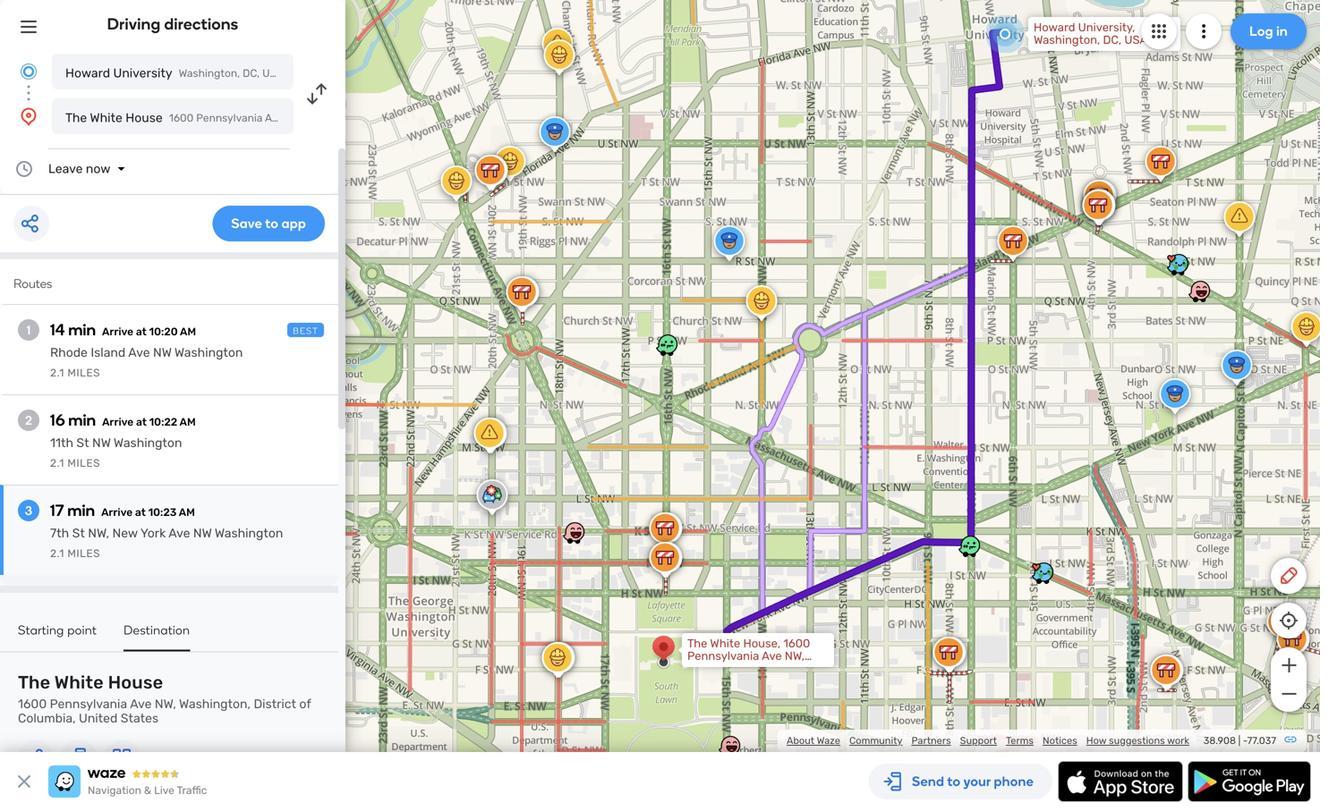 Task type: describe. For each thing, give the bounding box(es) containing it.
how
[[1086, 735, 1107, 747]]

nw, inside 7th st nw, new york ave nw washington 2.1 miles
[[88, 526, 109, 541]]

leave
[[48, 162, 83, 176]]

how suggestions work link
[[1086, 735, 1190, 747]]

7th
[[50, 526, 69, 541]]

washington inside rhode island ave nw washington 2.1 miles
[[174, 346, 243, 360]]

notices link
[[1043, 735, 1077, 747]]

point
[[67, 623, 97, 638]]

min for 17 min
[[67, 501, 95, 521]]

10:20
[[149, 326, 178, 338]]

community link
[[849, 735, 903, 747]]

live
[[154, 785, 174, 798]]

miles inside 11th st nw washington 2.1 miles
[[67, 457, 100, 470]]

washington, for university,
[[1034, 33, 1100, 47]]

pencil image
[[1278, 566, 1300, 587]]

14
[[50, 320, 65, 340]]

2
[[25, 413, 32, 428]]

house for the white house
[[126, 111, 163, 125]]

at for 16 min
[[136, 416, 147, 429]]

am for 16 min
[[180, 416, 196, 429]]

howard university, washington, dc, usa
[[1034, 21, 1148, 47]]

77.037
[[1247, 735, 1276, 747]]

1600
[[18, 697, 47, 712]]

the white house
[[65, 111, 163, 125]]

link image
[[1284, 733, 1298, 747]]

16 min arrive at 10:22 am
[[50, 411, 196, 430]]

14 min arrive at 10:20 am
[[50, 320, 196, 340]]

st for 16 min
[[76, 436, 89, 451]]

starting
[[18, 623, 64, 638]]

17
[[50, 501, 64, 521]]

directions
[[164, 14, 238, 34]]

usa for university,
[[1125, 33, 1148, 47]]

routes
[[13, 276, 52, 291]]

am for 17 min
[[179, 507, 195, 519]]

white for the white house
[[90, 111, 122, 125]]

dc, for university
[[243, 67, 260, 80]]

rhode island ave nw washington 2.1 miles
[[50, 346, 243, 380]]

york
[[140, 526, 166, 541]]

howard for university,
[[1034, 21, 1075, 34]]

about waze community partners support terms notices how suggestions work
[[787, 735, 1190, 747]]

10:22
[[149, 416, 177, 429]]

-
[[1243, 735, 1247, 747]]

11th
[[50, 436, 73, 451]]

nw inside 7th st nw, new york ave nw washington 2.1 miles
[[193, 526, 212, 541]]

nw inside 11th st nw washington 2.1 miles
[[92, 436, 111, 451]]

the for the white house 1600 pennsylvania ave nw, washington, district of columbia, united states
[[18, 673, 50, 694]]

destination
[[124, 623, 190, 638]]

clock image
[[13, 158, 35, 180]]

house for the white house 1600 pennsylvania ave nw, washington, district of columbia, united states
[[108, 673, 163, 694]]

nw, inside the white house 1600 pennsylvania ave nw, washington, district of columbia, united states
[[155, 697, 176, 712]]

navigation & live traffic
[[88, 785, 207, 798]]

navigation
[[88, 785, 141, 798]]

&
[[144, 785, 151, 798]]

arrive for 17 min
[[101, 507, 133, 519]]

leave now
[[48, 162, 111, 176]]

min for 14 min
[[68, 320, 96, 340]]

zoom in image
[[1278, 655, 1300, 677]]

best
[[293, 326, 319, 337]]

support link
[[960, 735, 997, 747]]

howard university washington, dc, usa
[[65, 66, 284, 81]]

ave for nw,
[[168, 526, 190, 541]]

arrive for 14 min
[[102, 326, 133, 338]]

notices
[[1043, 735, 1077, 747]]

38.908 | -77.037
[[1204, 735, 1276, 747]]

howard for university
[[65, 66, 110, 81]]

min for 16 min
[[68, 411, 96, 430]]

dc, for university,
[[1103, 33, 1122, 47]]

usa for university
[[262, 67, 284, 80]]

washington inside 7th st nw, new york ave nw washington 2.1 miles
[[215, 526, 283, 541]]

2.1 inside 7th st nw, new york ave nw washington 2.1 miles
[[50, 548, 64, 560]]

current location image
[[18, 61, 39, 82]]



Task type: locate. For each thing, give the bounding box(es) containing it.
white up pennsylvania
[[54, 673, 104, 694]]

0 vertical spatial house
[[126, 111, 163, 125]]

min right 16 at the bottom of the page
[[68, 411, 96, 430]]

0 vertical spatial nw,
[[88, 526, 109, 541]]

starting point button
[[18, 623, 97, 650]]

0 vertical spatial am
[[180, 326, 196, 338]]

am right '10:22'
[[180, 416, 196, 429]]

am right 10:23
[[179, 507, 195, 519]]

washington
[[174, 346, 243, 360], [114, 436, 182, 451], [215, 526, 283, 541]]

at left 10:20
[[136, 326, 147, 338]]

nw, down destination button at the bottom
[[155, 697, 176, 712]]

white up now
[[90, 111, 122, 125]]

ave right united
[[130, 697, 152, 712]]

am inside 16 min arrive at 10:22 am
[[180, 416, 196, 429]]

2 miles from the top
[[67, 457, 100, 470]]

now
[[86, 162, 111, 176]]

38.908
[[1204, 735, 1236, 747]]

howard left "university,"
[[1034, 21, 1075, 34]]

arrive up 11th st nw washington 2.1 miles
[[102, 416, 134, 429]]

1 vertical spatial howard
[[65, 66, 110, 81]]

2 vertical spatial at
[[135, 507, 146, 519]]

2.1
[[50, 367, 64, 380], [50, 457, 64, 470], [50, 548, 64, 560]]

2.1 inside rhode island ave nw washington 2.1 miles
[[50, 367, 64, 380]]

arrive inside 16 min arrive at 10:22 am
[[102, 416, 134, 429]]

rhode
[[50, 346, 88, 360]]

0 vertical spatial dc,
[[1103, 33, 1122, 47]]

waze
[[817, 735, 840, 747]]

arrive inside 14 min arrive at 10:20 am
[[102, 326, 133, 338]]

10:23
[[148, 507, 177, 519]]

columbia,
[[18, 712, 76, 726]]

dc,
[[1103, 33, 1122, 47], [243, 67, 260, 80]]

miles down "rhode"
[[67, 367, 100, 380]]

nw down 16 min arrive at 10:22 am
[[92, 436, 111, 451]]

0 vertical spatial 2.1
[[50, 367, 64, 380]]

starting point
[[18, 623, 97, 638]]

ave for house
[[130, 697, 152, 712]]

washington inside 11th st nw washington 2.1 miles
[[114, 436, 182, 451]]

driving
[[107, 14, 161, 34]]

2 vertical spatial arrive
[[101, 507, 133, 519]]

1 vertical spatial arrive
[[102, 416, 134, 429]]

2.1 down 7th
[[50, 548, 64, 560]]

usa inside howard university washington, dc, usa
[[262, 67, 284, 80]]

0 vertical spatial washington,
[[1034, 33, 1100, 47]]

at for 14 min
[[136, 326, 147, 338]]

ave inside rhode island ave nw washington 2.1 miles
[[128, 346, 150, 360]]

washington, inside the white house 1600 pennsylvania ave nw, washington, district of columbia, united states
[[179, 697, 251, 712]]

1 vertical spatial nw
[[92, 436, 111, 451]]

am inside 14 min arrive at 10:20 am
[[180, 326, 196, 338]]

2 horizontal spatial nw
[[193, 526, 212, 541]]

howard
[[1034, 21, 1075, 34], [65, 66, 110, 81]]

nw down 10:20
[[153, 346, 172, 360]]

min right 17
[[67, 501, 95, 521]]

about
[[787, 735, 815, 747]]

1 horizontal spatial dc,
[[1103, 33, 1122, 47]]

am for 14 min
[[180, 326, 196, 338]]

1 vertical spatial house
[[108, 673, 163, 694]]

2 vertical spatial am
[[179, 507, 195, 519]]

2 vertical spatial miles
[[67, 548, 100, 560]]

1 horizontal spatial usa
[[1125, 33, 1148, 47]]

0 horizontal spatial nw,
[[88, 526, 109, 541]]

1 vertical spatial the
[[18, 673, 50, 694]]

1 2.1 from the top
[[50, 367, 64, 380]]

1 horizontal spatial howard
[[1034, 21, 1075, 34]]

ave right york
[[168, 526, 190, 541]]

white inside button
[[90, 111, 122, 125]]

the inside the white house button
[[65, 111, 87, 125]]

ave down 14 min arrive at 10:20 am
[[128, 346, 150, 360]]

1 horizontal spatial the
[[65, 111, 87, 125]]

st for 17 min
[[72, 526, 85, 541]]

zoom out image
[[1278, 684, 1300, 705]]

am right 10:20
[[180, 326, 196, 338]]

destination button
[[124, 623, 190, 652]]

work
[[1167, 735, 1190, 747]]

the white house 1600 pennsylvania ave nw, washington, district of columbia, united states
[[18, 673, 311, 726]]

7th st nw, new york ave nw washington 2.1 miles
[[50, 526, 283, 560]]

washington, inside howard university washington, dc, usa
[[179, 67, 240, 80]]

the
[[65, 111, 87, 125], [18, 673, 50, 694]]

dc, inside howard university, washington, dc, usa
[[1103, 33, 1122, 47]]

at left 10:23
[[135, 507, 146, 519]]

st inside 7th st nw, new york ave nw washington 2.1 miles
[[72, 526, 85, 541]]

nw, left new
[[88, 526, 109, 541]]

1 vertical spatial white
[[54, 673, 104, 694]]

2 vertical spatial nw
[[193, 526, 212, 541]]

house
[[126, 111, 163, 125], [108, 673, 163, 694]]

driving directions
[[107, 14, 238, 34]]

1 vertical spatial st
[[72, 526, 85, 541]]

washington,
[[1034, 33, 1100, 47], [179, 67, 240, 80], [179, 697, 251, 712]]

2 vertical spatial 2.1
[[50, 548, 64, 560]]

new
[[112, 526, 138, 541]]

terms link
[[1006, 735, 1034, 747]]

arrive for 16 min
[[102, 416, 134, 429]]

am inside 17 min arrive at 10:23 am
[[179, 507, 195, 519]]

0 vertical spatial usa
[[1125, 33, 1148, 47]]

at left '10:22'
[[136, 416, 147, 429]]

2 vertical spatial washington
[[215, 526, 283, 541]]

usa
[[1125, 33, 1148, 47], [262, 67, 284, 80]]

st inside 11th st nw washington 2.1 miles
[[76, 436, 89, 451]]

2.1 down "rhode"
[[50, 367, 64, 380]]

district
[[254, 697, 296, 712]]

suggestions
[[1109, 735, 1165, 747]]

2 vertical spatial min
[[67, 501, 95, 521]]

ave inside the white house 1600 pennsylvania ave nw, washington, district of columbia, united states
[[130, 697, 152, 712]]

traffic
[[177, 785, 207, 798]]

arrive up new
[[101, 507, 133, 519]]

2.1 down 11th
[[50, 457, 64, 470]]

0 vertical spatial washington
[[174, 346, 243, 360]]

states
[[121, 712, 159, 726]]

0 vertical spatial howard
[[1034, 21, 1075, 34]]

island
[[91, 346, 126, 360]]

united
[[79, 712, 118, 726]]

community
[[849, 735, 903, 747]]

0 vertical spatial arrive
[[102, 326, 133, 338]]

0 horizontal spatial the
[[18, 673, 50, 694]]

0 horizontal spatial dc,
[[243, 67, 260, 80]]

1 miles from the top
[[67, 367, 100, 380]]

1 horizontal spatial nw,
[[155, 697, 176, 712]]

0 vertical spatial st
[[76, 436, 89, 451]]

3 miles from the top
[[67, 548, 100, 560]]

nw
[[153, 346, 172, 360], [92, 436, 111, 451], [193, 526, 212, 541]]

miles
[[67, 367, 100, 380], [67, 457, 100, 470], [67, 548, 100, 560]]

partners
[[912, 735, 951, 747]]

ave
[[128, 346, 150, 360], [168, 526, 190, 541], [130, 697, 152, 712]]

the up 1600
[[18, 673, 50, 694]]

3 2.1 from the top
[[50, 548, 64, 560]]

at inside 16 min arrive at 10:22 am
[[136, 416, 147, 429]]

the right location image
[[65, 111, 87, 125]]

0 vertical spatial nw
[[153, 346, 172, 360]]

terms
[[1006, 735, 1034, 747]]

1
[[27, 323, 31, 338]]

0 vertical spatial at
[[136, 326, 147, 338]]

1 vertical spatial am
[[180, 416, 196, 429]]

0 vertical spatial white
[[90, 111, 122, 125]]

1 vertical spatial dc,
[[243, 67, 260, 80]]

house inside button
[[126, 111, 163, 125]]

1 vertical spatial washington,
[[179, 67, 240, 80]]

1 vertical spatial min
[[68, 411, 96, 430]]

dc, inside howard university washington, dc, usa
[[243, 67, 260, 80]]

1 vertical spatial at
[[136, 416, 147, 429]]

miles down 7th
[[67, 548, 100, 560]]

arrive
[[102, 326, 133, 338], [102, 416, 134, 429], [101, 507, 133, 519]]

arrive inside 17 min arrive at 10:23 am
[[101, 507, 133, 519]]

st right 11th
[[76, 436, 89, 451]]

ave inside 7th st nw, new york ave nw washington 2.1 miles
[[168, 526, 190, 541]]

at for 17 min
[[135, 507, 146, 519]]

1 vertical spatial washington
[[114, 436, 182, 451]]

the for the white house
[[65, 111, 87, 125]]

1 horizontal spatial nw
[[153, 346, 172, 360]]

location image
[[18, 106, 39, 127]]

white for the white house 1600 pennsylvania ave nw, washington, district of columbia, united states
[[54, 673, 104, 694]]

min
[[68, 320, 96, 340], [68, 411, 96, 430], [67, 501, 95, 521]]

0 vertical spatial min
[[68, 320, 96, 340]]

0 horizontal spatial usa
[[262, 67, 284, 80]]

17 min arrive at 10:23 am
[[50, 501, 195, 521]]

1 vertical spatial 2.1
[[50, 457, 64, 470]]

2 vertical spatial washington,
[[179, 697, 251, 712]]

0 vertical spatial miles
[[67, 367, 100, 380]]

support
[[960, 735, 997, 747]]

the inside the white house 1600 pennsylvania ave nw, washington, district of columbia, united states
[[18, 673, 50, 694]]

nw right york
[[193, 526, 212, 541]]

0 vertical spatial ave
[[128, 346, 150, 360]]

house down university
[[126, 111, 163, 125]]

st
[[76, 436, 89, 451], [72, 526, 85, 541]]

0 vertical spatial the
[[65, 111, 87, 125]]

|
[[1239, 735, 1241, 747]]

the white house button
[[52, 98, 294, 134]]

usa inside howard university, washington, dc, usa
[[1125, 33, 1148, 47]]

howard up the white house
[[65, 66, 110, 81]]

0 horizontal spatial nw
[[92, 436, 111, 451]]

at inside 17 min arrive at 10:23 am
[[135, 507, 146, 519]]

howard inside howard university, washington, dc, usa
[[1034, 21, 1075, 34]]

16
[[50, 411, 65, 430]]

1 vertical spatial ave
[[168, 526, 190, 541]]

washington, for university
[[179, 67, 240, 80]]

nw inside rhode island ave nw washington 2.1 miles
[[153, 346, 172, 360]]

min right 14
[[68, 320, 96, 340]]

2 vertical spatial ave
[[130, 697, 152, 712]]

arrive up island
[[102, 326, 133, 338]]

2.1 inside 11th st nw washington 2.1 miles
[[50, 457, 64, 470]]

miles inside rhode island ave nw washington 2.1 miles
[[67, 367, 100, 380]]

university,
[[1078, 21, 1135, 34]]

1 vertical spatial miles
[[67, 457, 100, 470]]

washington, inside howard university, washington, dc, usa
[[1034, 33, 1100, 47]]

of
[[299, 697, 311, 712]]

0 horizontal spatial howard
[[65, 66, 110, 81]]

university
[[113, 66, 172, 81]]

white inside the white house 1600 pennsylvania ave nw, washington, district of columbia, united states
[[54, 673, 104, 694]]

1 vertical spatial nw,
[[155, 697, 176, 712]]

x image
[[13, 772, 35, 793]]

miles inside 7th st nw, new york ave nw washington 2.1 miles
[[67, 548, 100, 560]]

am
[[180, 326, 196, 338], [180, 416, 196, 429], [179, 507, 195, 519]]

2 2.1 from the top
[[50, 457, 64, 470]]

11th st nw washington 2.1 miles
[[50, 436, 182, 470]]

1 vertical spatial usa
[[262, 67, 284, 80]]

nw,
[[88, 526, 109, 541], [155, 697, 176, 712]]

3
[[25, 503, 32, 519]]

partners link
[[912, 735, 951, 747]]

house inside the white house 1600 pennsylvania ave nw, washington, district of columbia, united states
[[108, 673, 163, 694]]

miles down 11th
[[67, 457, 100, 470]]

about waze link
[[787, 735, 840, 747]]

at inside 14 min arrive at 10:20 am
[[136, 326, 147, 338]]

white
[[90, 111, 122, 125], [54, 673, 104, 694]]

st right 7th
[[72, 526, 85, 541]]

at
[[136, 326, 147, 338], [136, 416, 147, 429], [135, 507, 146, 519]]

pennsylvania
[[50, 697, 127, 712]]

house up 'states'
[[108, 673, 163, 694]]



Task type: vqa. For each thing, say whether or not it's contained in the screenshot.
the rightmost to
no



